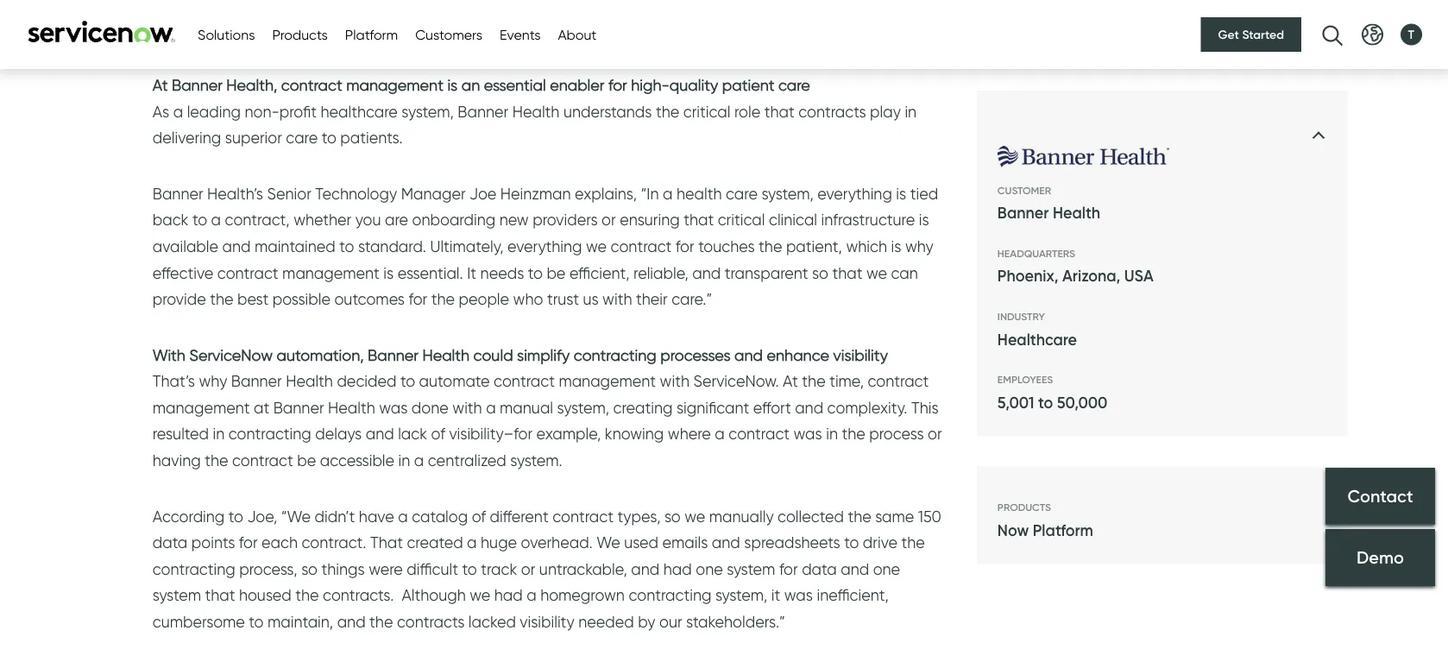 Task type: vqa. For each thing, say whether or not it's contained in the screenshot.


Task type: describe. For each thing, give the bounding box(es) containing it.
automate
[[419, 372, 490, 391]]

inefficient,
[[817, 586, 889, 605]]

cumbersome
[[153, 612, 245, 631]]

that down health
[[684, 210, 714, 229]]

patient,
[[786, 237, 842, 256]]

banner health's senior technology manager joe heinzman explains, "in a health care system, everything is tied back to a contract, whether you are onboarding new providers or ensuring that critical clinical infrastructure is available and maintained to standard. ultimately, everything we contract for touches the patient, which is why effective contract management is essential. it needs to be efficient, reliable, and transparent so that we can provide the best possible outcomes for the people who trust us with their care."
[[153, 184, 938, 308]]

that's
[[153, 372, 195, 391]]

at inside at banner health, contract management is an essential enabler for high-quality patient care as a leading non-profit healthcare system, banner health understands the critical role that contracts play in delivering superior care to patients.
[[153, 75, 168, 94]]

1 one from the left
[[696, 559, 723, 578]]

have
[[359, 507, 394, 526]]

an
[[462, 75, 480, 94]]

according to joe, "we didn't have a catalog of different contract types, so we manually collected the same 150 data points for each contract. that created a huge overhead. we used emails and spreadsheets to drive the contracting process, so things were difficult to track or untrackable, and had one system for data and one system that housed the contracts.  although we had a homegrown contracting system, it was inefficient, cumbersome to maintain, and the contracts lacked visibility needed by our stakeholders."
[[153, 507, 942, 631]]

management inside banner health's senior technology manager joe heinzman explains, "in a health care system, everything is tied back to a contract, whether you are onboarding new providers or ensuring that critical clinical infrastructure is available and maintained to standard. ultimately, everything we contract for touches the patient, which is why effective contract management is essential. it needs to be efficient, reliable, and transparent so that we can provide the best possible outcomes for the people who trust us with their care."
[[282, 263, 380, 282]]

the down were
[[370, 612, 393, 631]]

and right maintain,
[[337, 612, 366, 631]]

you
[[355, 210, 381, 229]]

about button
[[558, 24, 597, 45]]

contract up the this
[[868, 372, 929, 391]]

transparent
[[725, 263, 808, 282]]

management inside at banner health, contract management is an essential enabler for high-quality patient care as a leading non-profit healthcare system, banner health understands the critical role that contracts play in delivering superior care to patients.
[[346, 75, 444, 94]]

in down complexity.
[[826, 424, 838, 443]]

of inside "with servicenow automation, banner health could simplify contracting processes and enhance visibility that's why banner health decided to automate contract management with servicenow. at the time, contract management at banner health was done with a manual system, creating significant effort and complexity. this resulted in contracting delays and lack of visibility–for example, knowing where a contract was in the process or having the contract be accessible in a centralized system."
[[431, 424, 445, 443]]

for down spreadsheets on the right of page
[[779, 559, 798, 578]]

that inside at banner health, contract management is an essential enabler for high-quality patient care as a leading non-profit healthcare system, banner health understands the critical role that contracts play in delivering superior care to patients.
[[765, 102, 795, 121]]

it
[[772, 586, 781, 605]]

or inside banner health's senior technology manager joe heinzman explains, "in a health care system, everything is tied back to a contract, whether you are onboarding new providers or ensuring that critical clinical infrastructure is available and maintained to standard. ultimately, everything we contract for touches the patient, which is why effective contract management is essential. it needs to be efficient, reliable, and transparent so that we can provide the best possible outcomes for the people who trust us with their care."
[[602, 210, 616, 229]]

back
[[153, 210, 189, 229]]

joe,
[[247, 507, 277, 526]]

provide
[[153, 289, 206, 308]]

health up automate
[[422, 345, 470, 364]]

visibility inside according to joe, "we didn't have a catalog of different contract types, so we manually collected the same 150 data points for each contract. that created a huge overhead. we used emails and spreadsheets to drive the contracting process, so things were difficult to track or untrackable, and had one system for data and one system that housed the contracts.  although we had a homegrown contracting system, it was inefficient, cumbersome to maintain, and the contracts lacked visibility needed by our stakeholders."
[[520, 612, 575, 631]]

be inside banner health's senior technology manager joe heinzman explains, "in a health care system, everything is tied back to a contract, whether you are onboarding new providers or ensuring that critical clinical infrastructure is available and maintained to standard. ultimately, everything we contract for touches the patient, which is why effective contract management is essential. it needs to be efficient, reliable, and transparent so that we can provide the best possible outcomes for the people who trust us with their care."
[[547, 263, 566, 282]]

outcomes
[[334, 289, 405, 308]]

who
[[513, 289, 543, 308]]

system, inside banner health's senior technology manager joe heinzman explains, "in a health care system, everything is tied back to a contract, whether you are onboarding new providers or ensuring that critical clinical infrastructure is available and maintained to standard. ultimately, everything we contract for touches the patient, which is why effective contract management is essential. it needs to be efficient, reliable, and transparent so that we can provide the best possible outcomes for the people who trust us with their care."
[[762, 184, 814, 203]]

providers
[[533, 210, 598, 229]]

health's
[[207, 184, 263, 203]]

is down tied
[[919, 210, 929, 229]]

1 vertical spatial was
[[794, 424, 822, 443]]

to left drive
[[844, 533, 859, 552]]

heinzman
[[501, 184, 571, 203]]

effective
[[153, 263, 213, 282]]

contracting up our
[[629, 586, 712, 605]]

is up can
[[891, 237, 902, 256]]

the down enhance
[[802, 372, 826, 391]]

system, inside according to joe, "we didn't have a catalog of different contract types, so we manually collected the same 150 data points for each contract. that created a huge overhead. we used emails and spreadsheets to drive the contracting process, so things were difficult to track or untrackable, and had one system for data and one system that housed the contracts.  although we had a homegrown contracting system, it was inefficient, cumbersome to maintain, and the contracts lacked visibility needed by our stakeholders."
[[716, 586, 768, 605]]

150
[[918, 507, 942, 526]]

get started link
[[1201, 17, 1302, 52]]

management up creating
[[559, 372, 656, 391]]

the up drive
[[848, 507, 872, 526]]

process,
[[239, 559, 298, 578]]

contract.
[[302, 533, 366, 552]]

were
[[369, 559, 403, 578]]

demo
[[1357, 547, 1404, 568]]

2 horizontal spatial with
[[660, 372, 690, 391]]

customer banner health
[[998, 184, 1101, 222]]

delays
[[315, 424, 362, 443]]

according
[[153, 507, 225, 526]]

critical inside at banner health, contract management is an essential enabler for high-quality patient care as a leading non-profit healthcare system, banner health understands the critical role that contracts play in delivering superior care to patients.
[[683, 102, 731, 121]]

health,
[[226, 75, 277, 94]]

for up reliable,
[[676, 237, 695, 256]]

banner inside customer banner health
[[998, 203, 1049, 222]]

ensuring
[[620, 210, 680, 229]]

phoenix,
[[998, 266, 1059, 285]]

and down used
[[631, 559, 660, 578]]

could
[[474, 345, 513, 364]]

can
[[891, 263, 918, 282]]

industry
[[998, 310, 1045, 323]]

solutions button
[[198, 24, 255, 45]]

explains,
[[575, 184, 637, 203]]

to inside employees 5,001 to 50,000
[[1039, 393, 1053, 412]]

play
[[870, 102, 901, 121]]

contract inside at banner health, contract management is an essential enabler for high-quality patient care as a leading non-profit healthcare system, banner health understands the critical role that contracts play in delivering superior care to patients.
[[281, 75, 342, 94]]

and up servicenow. on the bottom
[[735, 345, 763, 364]]

knowing
[[605, 424, 664, 443]]

contracting up creating
[[574, 345, 657, 364]]

at
[[254, 398, 269, 417]]

standard.
[[358, 237, 426, 256]]

contracting down points
[[153, 559, 235, 578]]

1 vertical spatial had
[[494, 586, 523, 605]]

the up "transparent"
[[759, 237, 782, 256]]

effort
[[753, 398, 791, 417]]

new
[[499, 210, 529, 229]]

events
[[500, 26, 541, 43]]

healthcare
[[321, 102, 398, 121]]

products now platform
[[998, 501, 1094, 540]]

0 vertical spatial care
[[779, 75, 810, 94]]

accessible
[[320, 451, 395, 470]]

types,
[[618, 507, 661, 526]]

the left the best
[[210, 289, 234, 308]]

about
[[558, 26, 597, 43]]

get
[[1219, 27, 1240, 42]]

complexity.
[[827, 398, 908, 417]]

contract up the best
[[217, 263, 278, 282]]

each
[[262, 533, 298, 552]]

centralized
[[428, 451, 507, 470]]

that down which
[[832, 263, 863, 282]]

reliable,
[[634, 263, 689, 282]]

get started
[[1219, 27, 1284, 42]]

to down housed
[[249, 612, 264, 631]]

needs
[[480, 263, 524, 282]]

banner inside banner health's senior technology manager joe heinzman explains, "in a health care system, everything is tied back to a contract, whether you are onboarding new providers or ensuring that critical clinical infrastructure is available and maintained to standard. ultimately, everything we contract for touches the patient, which is why effective contract management is essential. it needs to be efficient, reliable, and transparent so that we can provide the best possible outcomes for the people who trust us with their care."
[[153, 184, 203, 203]]

2 vertical spatial so
[[301, 559, 318, 578]]

health up the delays
[[328, 398, 375, 417]]

the up maintain,
[[295, 586, 319, 605]]

to left joe,
[[229, 507, 243, 526]]

customer
[[998, 184, 1052, 196]]

1 vertical spatial everything
[[508, 237, 582, 256]]

people
[[459, 289, 509, 308]]

and up care."
[[693, 263, 721, 282]]

products button
[[272, 24, 328, 45]]

banner up decided
[[368, 345, 419, 364]]

maintain,
[[268, 612, 333, 631]]

0 vertical spatial was
[[379, 398, 408, 417]]

patient
[[722, 75, 775, 94]]

and right the effort
[[795, 398, 824, 417]]

maintained
[[255, 237, 336, 256]]

used
[[624, 533, 659, 552]]

that inside according to joe, "we didn't have a catalog of different contract types, so we manually collected the same 150 data points for each contract. that created a huge overhead. we used emails and spreadsheets to drive the contracting process, so things were difficult to track or untrackable, and had one system for data and one system that housed the contracts.  although we had a homegrown contracting system, it was inefficient, cumbersome to maintain, and the contracts lacked visibility needed by our stakeholders."
[[205, 586, 235, 605]]

in right resulted
[[213, 424, 225, 443]]

banner up the "at" on the left bottom of page
[[231, 372, 282, 391]]

possible
[[273, 289, 331, 308]]

0 horizontal spatial system
[[153, 586, 201, 605]]

the down complexity.
[[842, 424, 866, 443]]

stakeholders."
[[686, 612, 785, 631]]

and down manually at the bottom of the page
[[712, 533, 740, 552]]

for inside at banner health, contract management is an essential enabler for high-quality patient care as a leading non-profit healthcare system, banner health understands the critical role that contracts play in delivering superior care to patients.
[[609, 75, 627, 94]]

essential
[[484, 75, 546, 94]]

to down whether
[[339, 237, 354, 256]]

why inside "with servicenow automation, banner health could simplify contracting processes and enhance visibility that's why banner health decided to automate contract management with servicenow. at the time, contract management at banner health was done with a manual system, creating significant effort and complexity. this resulted in contracting delays and lack of visibility–for example, knowing where a contract was in the process or having the contract be accessible in a centralized system."
[[199, 372, 227, 391]]

a right the 'have'
[[398, 507, 408, 526]]

manually
[[709, 507, 774, 526]]

health inside at banner health, contract management is an essential enabler for high-quality patient care as a leading non-profit healthcare system, banner health understands the critical role that contracts play in delivering superior care to patients.
[[513, 102, 560, 121]]

to inside at banner health, contract management is an essential enabler for high-quality patient care as a leading non-profit healthcare system, banner health understands the critical role that contracts play in delivering superior care to patients.
[[322, 128, 337, 147]]

visibility inside "with servicenow automation, banner health could simplify contracting processes and enhance visibility that's why banner health decided to automate contract management with servicenow. at the time, contract management at banner health was done with a manual system, creating significant effort and complexity. this resulted in contracting delays and lack of visibility–for example, knowing where a contract was in the process or having the contract be accessible in a centralized system."
[[833, 345, 888, 364]]

was inside according to joe, "we didn't have a catalog of different contract types, so we manually collected the same 150 data points for each contract. that created a huge overhead. we used emails and spreadsheets to drive the contracting process, so things were difficult to track or untrackable, and had one system for data and one system that housed the contracts.  although we had a homegrown contracting system, it was inefficient, cumbersome to maintain, and the contracts lacked visibility needed by our stakeholders."
[[785, 586, 813, 605]]

same
[[875, 507, 914, 526]]

untrackable,
[[539, 559, 627, 578]]

is left tied
[[896, 184, 907, 203]]

health down automation, at the left of the page
[[286, 372, 333, 391]]

1 horizontal spatial everything
[[818, 184, 892, 203]]

automation,
[[277, 345, 364, 364]]

the down essential.
[[431, 289, 455, 308]]

in down "lack"
[[398, 451, 410, 470]]

so inside banner health's senior technology manager joe heinzman explains, "in a health care system, everything is tied back to a contract, whether you are onboarding new providers or ensuring that critical clinical infrastructure is available and maintained to standard. ultimately, everything we contract for touches the patient, which is why effective contract management is essential. it needs to be efficient, reliable, and transparent so that we can provide the best possible outcomes for the people who trust us with their care."
[[812, 263, 829, 282]]

health
[[677, 184, 722, 203]]

us
[[583, 289, 599, 308]]

with inside banner health's senior technology manager joe heinzman explains, "in a health care system, everything is tied back to a contract, whether you are onboarding new providers or ensuring that critical clinical infrastructure is available and maintained to standard. ultimately, everything we contract for touches the patient, which is why effective contract management is essential. it needs to be efficient, reliable, and transparent so that we can provide the best possible outcomes for the people who trust us with their care."
[[603, 289, 632, 308]]

contract down the effort
[[729, 424, 790, 443]]

employees 5,001 to 50,000
[[998, 373, 1108, 412]]

banner down an
[[458, 102, 509, 121]]

we up emails
[[685, 507, 705, 526]]

visibility–for
[[449, 424, 533, 443]]

now
[[998, 521, 1029, 540]]

whether
[[294, 210, 352, 229]]

and down contract,
[[222, 237, 251, 256]]

a left huge
[[467, 533, 477, 552]]



Task type: locate. For each thing, give the bounding box(es) containing it.
with down automate
[[453, 398, 482, 417]]

with
[[153, 345, 186, 364]]

onboarding
[[412, 210, 496, 229]]

1 horizontal spatial why
[[905, 237, 934, 256]]

0 vertical spatial had
[[664, 559, 692, 578]]

banner
[[172, 75, 223, 94], [458, 102, 509, 121], [153, 184, 203, 203], [998, 203, 1049, 222], [368, 345, 419, 364], [231, 372, 282, 391], [273, 398, 324, 417]]

system, up example, at the left bottom
[[557, 398, 609, 417]]

available
[[153, 237, 218, 256]]

0 vertical spatial with
[[603, 289, 632, 308]]

a down "lack"
[[414, 451, 424, 470]]

banner down customer on the right
[[998, 203, 1049, 222]]

one down emails
[[696, 559, 723, 578]]

1 vertical spatial care
[[286, 128, 318, 147]]

a right "in
[[663, 184, 673, 203]]

1 vertical spatial of
[[472, 507, 486, 526]]

health inside customer banner health
[[1053, 203, 1101, 222]]

arizona,
[[1063, 266, 1121, 285]]

system, inside "with servicenow automation, banner health could simplify contracting processes and enhance visibility that's why banner health decided to automate contract management with servicenow. at the time, contract management at banner health was done with a manual system, creating significant effort and complexity. this resulted in contracting delays and lack of visibility–for example, knowing where a contract was in the process or having the contract be accessible in a centralized system."
[[557, 398, 609, 417]]

contract up manual
[[494, 372, 555, 391]]

a up visibility–for
[[486, 398, 496, 417]]

customers button
[[415, 24, 483, 45]]

1 horizontal spatial at
[[783, 372, 798, 391]]

critical inside banner health's senior technology manager joe heinzman explains, "in a health care system, everything is tied back to a contract, whether you are onboarding new providers or ensuring that critical clinical infrastructure is available and maintained to standard. ultimately, everything we contract for touches the patient, which is why effective contract management is essential. it needs to be efficient, reliable, and transparent so that we can provide the best possible outcomes for the people who trust us with their care."
[[718, 210, 765, 229]]

by
[[638, 612, 656, 631]]

1 vertical spatial platform
[[1033, 521, 1094, 540]]

everything
[[818, 184, 892, 203], [508, 237, 582, 256]]

or inside "with servicenow automation, banner health could simplify contracting processes and enhance visibility that's why banner health decided to automate contract management with servicenow. at the time, contract management at banner health was done with a manual system, creating significant effort and complexity. this resulted in contracting delays and lack of visibility–for example, knowing where a contract was in the process or having the contract be accessible in a centralized system."
[[928, 424, 942, 443]]

2 vertical spatial with
[[453, 398, 482, 417]]

is left an
[[447, 75, 458, 94]]

or down explains,
[[602, 210, 616, 229]]

contracting down the "at" on the left bottom of page
[[229, 424, 311, 443]]

2 horizontal spatial or
[[928, 424, 942, 443]]

system up the it
[[727, 559, 776, 578]]

solutions
[[198, 26, 255, 43]]

to right 5,001
[[1039, 393, 1053, 412]]

1 horizontal spatial data
[[802, 559, 837, 578]]

we left can
[[867, 263, 887, 282]]

1 horizontal spatial one
[[873, 559, 900, 578]]

0 horizontal spatial of
[[431, 424, 445, 443]]

spreadsheets
[[744, 533, 841, 552]]

healthcare
[[998, 330, 1077, 349]]

1 horizontal spatial or
[[602, 210, 616, 229]]

system, up clinical
[[762, 184, 814, 203]]

0 horizontal spatial visibility
[[520, 612, 575, 631]]

the right having
[[205, 451, 228, 470]]

a inside at banner health, contract management is an essential enabler for high-quality patient care as a leading non-profit healthcare system, banner health understands the critical role that contracts play in delivering superior care to patients.
[[173, 102, 183, 121]]

contact link
[[1326, 468, 1436, 525]]

time,
[[830, 372, 864, 391]]

for
[[609, 75, 627, 94], [676, 237, 695, 256], [409, 289, 428, 308], [239, 533, 258, 552], [779, 559, 798, 578]]

1 horizontal spatial had
[[664, 559, 692, 578]]

0 vertical spatial everything
[[818, 184, 892, 203]]

be down the delays
[[297, 451, 316, 470]]

health
[[513, 102, 560, 121], [1053, 203, 1101, 222], [422, 345, 470, 364], [286, 372, 333, 391], [328, 398, 375, 417]]

lacked
[[469, 612, 516, 631]]

at banner health, contract management is an essential enabler for high-quality patient care as a leading non-profit healthcare system, banner health understands the critical role that contracts play in delivering superior care to patients.
[[153, 75, 917, 147]]

0 vertical spatial critical
[[683, 102, 731, 121]]

0 horizontal spatial had
[[494, 586, 523, 605]]

of inside according to joe, "we didn't have a catalog of different contract types, so we manually collected the same 150 data points for each contract. that created a huge overhead. we used emails and spreadsheets to drive the contracting process, so things were difficult to track or untrackable, and had one system for data and one system that housed the contracts.  although we had a homegrown contracting system, it was inefficient, cumbersome to maintain, and the contracts lacked visibility needed by our stakeholders."
[[472, 507, 486, 526]]

collected
[[778, 507, 844, 526]]

where
[[668, 424, 711, 443]]

at down enhance
[[783, 372, 798, 391]]

process
[[870, 424, 924, 443]]

1 horizontal spatial visibility
[[833, 345, 888, 364]]

demo link
[[1326, 529, 1436, 586]]

0 vertical spatial platform
[[345, 26, 398, 43]]

of up huge
[[472, 507, 486, 526]]

understands
[[564, 102, 652, 121]]

everything down providers
[[508, 237, 582, 256]]

and left "lack"
[[366, 424, 394, 443]]

we up lacked at the bottom left
[[470, 586, 491, 605]]

management up resulted
[[153, 398, 250, 417]]

1 horizontal spatial with
[[603, 289, 632, 308]]

1 horizontal spatial contracts
[[799, 102, 866, 121]]

contract down the "at" on the left bottom of page
[[232, 451, 293, 470]]

why
[[905, 237, 934, 256], [199, 372, 227, 391]]

essential.
[[398, 263, 463, 282]]

needed
[[579, 612, 634, 631]]

now platform link
[[998, 517, 1094, 543]]

resulted
[[153, 424, 209, 443]]

enabler
[[550, 75, 605, 94]]

contract up we
[[553, 507, 614, 526]]

usa
[[1125, 266, 1154, 285]]

the down the 150
[[902, 533, 925, 552]]

0 horizontal spatial contracts
[[397, 612, 465, 631]]

platform inside 'products now platform'
[[1033, 521, 1094, 540]]

0 horizontal spatial everything
[[508, 237, 582, 256]]

1 horizontal spatial of
[[472, 507, 486, 526]]

0 horizontal spatial why
[[199, 372, 227, 391]]

or right "track"
[[521, 559, 535, 578]]

had down "track"
[[494, 586, 523, 605]]

at
[[153, 75, 168, 94], [783, 372, 798, 391]]

in inside at banner health, contract management is an essential enabler for high-quality patient care as a leading non-profit healthcare system, banner health understands the critical role that contracts play in delivering superior care to patients.
[[905, 102, 917, 121]]

1 vertical spatial why
[[199, 372, 227, 391]]

platform right products
[[345, 26, 398, 43]]

1 vertical spatial data
[[802, 559, 837, 578]]

huge
[[481, 533, 517, 552]]

servicenow
[[189, 345, 273, 364]]

emails
[[663, 533, 708, 552]]

efficient,
[[570, 263, 630, 282]]

decided
[[337, 372, 397, 391]]

0 vertical spatial system
[[727, 559, 776, 578]]

0 vertical spatial why
[[905, 237, 934, 256]]

that
[[370, 533, 403, 552]]

1 vertical spatial at
[[783, 372, 798, 391]]

headquarters phoenix, arizona, usa
[[998, 247, 1154, 285]]

to right back
[[192, 210, 207, 229]]

visibility down homegrown
[[520, 612, 575, 631]]

1 vertical spatial be
[[297, 451, 316, 470]]

infrastructure
[[821, 210, 915, 229]]

data
[[153, 533, 188, 552], [802, 559, 837, 578]]

profit
[[280, 102, 317, 121]]

that right role
[[765, 102, 795, 121]]

management up possible
[[282, 263, 380, 282]]

1 horizontal spatial be
[[547, 263, 566, 282]]

0 vertical spatial data
[[153, 533, 188, 552]]

be inside "with servicenow automation, banner health could simplify contracting processes and enhance visibility that's why banner health decided to automate contract management with servicenow. at the time, contract management at banner health was done with a manual system, creating significant effort and complexity. this resulted in contracting delays and lack of visibility–for example, knowing where a contract was in the process or having the contract be accessible in a centralized system."
[[297, 451, 316, 470]]

1 horizontal spatial so
[[665, 507, 681, 526]]

so left things
[[301, 559, 318, 578]]

or down the this
[[928, 424, 942, 443]]

patients.
[[340, 128, 403, 147]]

our
[[659, 612, 682, 631]]

50,000
[[1057, 393, 1108, 412]]

contract inside according to joe, "we didn't have a catalog of different contract types, so we manually collected the same 150 data points for each contract. that created a huge overhead. we used emails and spreadsheets to drive the contracting process, so things were difficult to track or untrackable, and had one system for data and one system that housed the contracts.  although we had a homegrown contracting system, it was inefficient, cumbersome to maintain, and the contracts lacked visibility needed by our stakeholders."
[[553, 507, 614, 526]]

care right health
[[726, 184, 758, 203]]

0 vertical spatial be
[[547, 263, 566, 282]]

at inside "with servicenow automation, banner health could simplify contracting processes and enhance visibility that's why banner health decided to automate contract management with servicenow. at the time, contract management at banner health was done with a manual system, creating significant effort and complexity. this resulted in contracting delays and lack of visibility–for example, knowing where a contract was in the process or having the contract be accessible in a centralized system."
[[783, 372, 798, 391]]

care right patient
[[779, 75, 810, 94]]

significant
[[677, 398, 750, 417]]

started
[[1243, 27, 1284, 42]]

1 vertical spatial contracts
[[397, 612, 465, 631]]

didn't
[[315, 507, 355, 526]]

0 horizontal spatial one
[[696, 559, 723, 578]]

was right the it
[[785, 586, 813, 605]]

things
[[322, 559, 365, 578]]

and
[[222, 237, 251, 256], [693, 263, 721, 282], [735, 345, 763, 364], [795, 398, 824, 417], [366, 424, 394, 443], [712, 533, 740, 552], [631, 559, 660, 578], [841, 559, 869, 578], [337, 612, 366, 631]]

2 vertical spatial was
[[785, 586, 813, 605]]

is inside at banner health, contract management is an essential enabler for high-quality patient care as a leading non-profit healthcare system, banner health understands the critical role that contracts play in delivering superior care to patients.
[[447, 75, 458, 94]]

0 vertical spatial at
[[153, 75, 168, 94]]

visibility up time,
[[833, 345, 888, 364]]

data down spreadsheets on the right of page
[[802, 559, 837, 578]]

1 horizontal spatial system
[[727, 559, 776, 578]]

manual
[[500, 398, 553, 417]]

joe
[[470, 184, 497, 203]]

to down healthcare
[[322, 128, 337, 147]]

contract down ensuring
[[611, 237, 672, 256]]

track
[[481, 559, 517, 578]]

catalog
[[412, 507, 468, 526]]

critical
[[683, 102, 731, 121], [718, 210, 765, 229]]

simplify
[[517, 345, 570, 364]]

0 horizontal spatial data
[[153, 533, 188, 552]]

care
[[779, 75, 810, 94], [286, 128, 318, 147], [726, 184, 758, 203]]

was down enhance
[[794, 424, 822, 443]]

contracts down although
[[397, 612, 465, 631]]

a left homegrown
[[527, 586, 537, 605]]

senior
[[267, 184, 311, 203]]

1 vertical spatial with
[[660, 372, 690, 391]]

0 vertical spatial visibility
[[833, 345, 888, 364]]

are
[[385, 210, 408, 229]]

for down essential.
[[409, 289, 428, 308]]

why up can
[[905, 237, 934, 256]]

the
[[656, 102, 680, 121], [759, 237, 782, 256], [210, 289, 234, 308], [431, 289, 455, 308], [802, 372, 826, 391], [842, 424, 866, 443], [205, 451, 228, 470], [848, 507, 872, 526], [902, 533, 925, 552], [295, 586, 319, 605], [370, 612, 393, 631]]

0 horizontal spatial care
[[286, 128, 318, 147]]

contracts inside according to joe, "we didn't have a catalog of different contract types, so we manually collected the same 150 data points for each contract. that created a huge overhead. we used emails and spreadsheets to drive the contracting process, so things were difficult to track or untrackable, and had one system for data and one system that housed the contracts.  although we had a homegrown contracting system, it was inefficient, cumbersome to maintain, and the contracts lacked visibility needed by our stakeholders."
[[397, 612, 465, 631]]

management
[[346, 75, 444, 94], [282, 263, 380, 282], [559, 372, 656, 391], [153, 398, 250, 417]]

care down profit
[[286, 128, 318, 147]]

0 horizontal spatial be
[[297, 451, 316, 470]]

data down according on the bottom left
[[153, 533, 188, 552]]

drive
[[863, 533, 898, 552]]

to left "track"
[[462, 559, 477, 578]]

care inside banner health's senior technology manager joe heinzman explains, "in a health care system, everything is tied back to a contract, whether you are onboarding new providers or ensuring that critical clinical infrastructure is available and maintained to standard. ultimately, everything we contract for touches the patient, which is why effective contract management is essential. it needs to be efficient, reliable, and transparent so that we can provide the best possible outcomes for the people who trust us with their care."
[[726, 184, 758, 203]]

0 vertical spatial of
[[431, 424, 445, 443]]

so up emails
[[665, 507, 681, 526]]

0 horizontal spatial at
[[153, 75, 168, 94]]

that up cumbersome at the left bottom
[[205, 586, 235, 605]]

the inside at banner health, contract management is an essential enabler for high-quality patient care as a leading non-profit healthcare system, banner health understands the critical role that contracts play in delivering superior care to patients.
[[656, 102, 680, 121]]

1 horizontal spatial platform
[[1033, 521, 1094, 540]]

why down "servicenow"
[[199, 372, 227, 391]]

of right "lack"
[[431, 424, 445, 443]]

why inside banner health's senior technology manager joe heinzman explains, "in a health care system, everything is tied back to a contract, whether you are onboarding new providers or ensuring that critical clinical infrastructure is available and maintained to standard. ultimately, everything we contract for touches the patient, which is why effective contract management is essential. it needs to be efficient, reliable, and transparent so that we can provide the best possible outcomes for the people who trust us with their care."
[[905, 237, 934, 256]]

1 vertical spatial so
[[665, 507, 681, 526]]

banner up leading
[[172, 75, 223, 94]]

banner right the "at" on the left bottom of page
[[273, 398, 324, 417]]

done
[[412, 398, 449, 417]]

0 vertical spatial so
[[812, 263, 829, 282]]

and up inefficient,
[[841, 559, 869, 578]]

to inside "with servicenow automation, banner health could simplify contracting processes and enhance visibility that's why banner health decided to automate contract management with servicenow. at the time, contract management at banner health was done with a manual system, creating significant effort and complexity. this resulted in contracting delays and lack of visibility–for example, knowing where a contract was in the process or having the contract be accessible in a centralized system."
[[400, 372, 415, 391]]

with down 'processes'
[[660, 372, 690, 391]]

servicenow image
[[26, 20, 177, 43]]

system.
[[510, 451, 562, 470]]

is down standard. on the left top of the page
[[384, 263, 394, 282]]

platform button
[[345, 24, 398, 45]]

1 vertical spatial visibility
[[520, 612, 575, 631]]

management up healthcare
[[346, 75, 444, 94]]

their
[[636, 289, 668, 308]]

2 vertical spatial care
[[726, 184, 758, 203]]

1 vertical spatial system
[[153, 586, 201, 605]]

0 vertical spatial or
[[602, 210, 616, 229]]

one down drive
[[873, 559, 900, 578]]

superior
[[225, 128, 282, 147]]

platform down products
[[1033, 521, 1094, 540]]

0 vertical spatial contracts
[[799, 102, 866, 121]]

we up efficient,
[[586, 237, 607, 256]]

products
[[998, 501, 1052, 514]]

1 horizontal spatial care
[[726, 184, 758, 203]]

1 vertical spatial or
[[928, 424, 942, 443]]

for down joe,
[[239, 533, 258, 552]]

headquarters
[[998, 247, 1076, 260]]

0 horizontal spatial or
[[521, 559, 535, 578]]

1 vertical spatial critical
[[718, 210, 765, 229]]

2 vertical spatial or
[[521, 559, 535, 578]]

contract up profit
[[281, 75, 342, 94]]

in right play
[[905, 102, 917, 121]]

2 horizontal spatial care
[[779, 75, 810, 94]]

or inside according to joe, "we didn't have a catalog of different contract types, so we manually collected the same 150 data points for each contract. that created a huge overhead. we used emails and spreadsheets to drive the contracting process, so things were difficult to track or untrackable, and had one system for data and one system that housed the contracts.  although we had a homegrown contracting system, it was inefficient, cumbersome to maintain, and the contracts lacked visibility needed by our stakeholders."
[[521, 559, 535, 578]]

system, inside at banner health, contract management is an essential enabler for high-quality patient care as a leading non-profit healthcare system, banner health understands the critical role that contracts play in delivering superior care to patients.
[[402, 102, 454, 121]]

contracts inside at banner health, contract management is an essential enabler for high-quality patient care as a leading non-profit healthcare system, banner health understands the critical role that contracts play in delivering superior care to patients.
[[799, 102, 866, 121]]

to up done at the left bottom of page
[[400, 372, 415, 391]]

system, up the 'patients.'
[[402, 102, 454, 121]]

leading
[[187, 102, 241, 121]]

a down the health's at the top left of page
[[211, 210, 221, 229]]

which
[[846, 237, 887, 256]]

0 horizontal spatial with
[[453, 398, 482, 417]]

critical up touches
[[718, 210, 765, 229]]

0 horizontal spatial so
[[301, 559, 318, 578]]

to up who on the top of the page
[[528, 263, 543, 282]]

a down 'significant'
[[715, 424, 725, 443]]

to
[[322, 128, 337, 147], [192, 210, 207, 229], [339, 237, 354, 256], [528, 263, 543, 282], [400, 372, 415, 391], [1039, 393, 1053, 412], [229, 507, 243, 526], [844, 533, 859, 552], [462, 559, 477, 578], [249, 612, 264, 631]]

0 horizontal spatial platform
[[345, 26, 398, 43]]

2 one from the left
[[873, 559, 900, 578]]

was up "lack"
[[379, 398, 408, 417]]

2 horizontal spatial so
[[812, 263, 829, 282]]

creating
[[613, 398, 673, 417]]

system up cumbersome at the left bottom
[[153, 586, 201, 605]]



